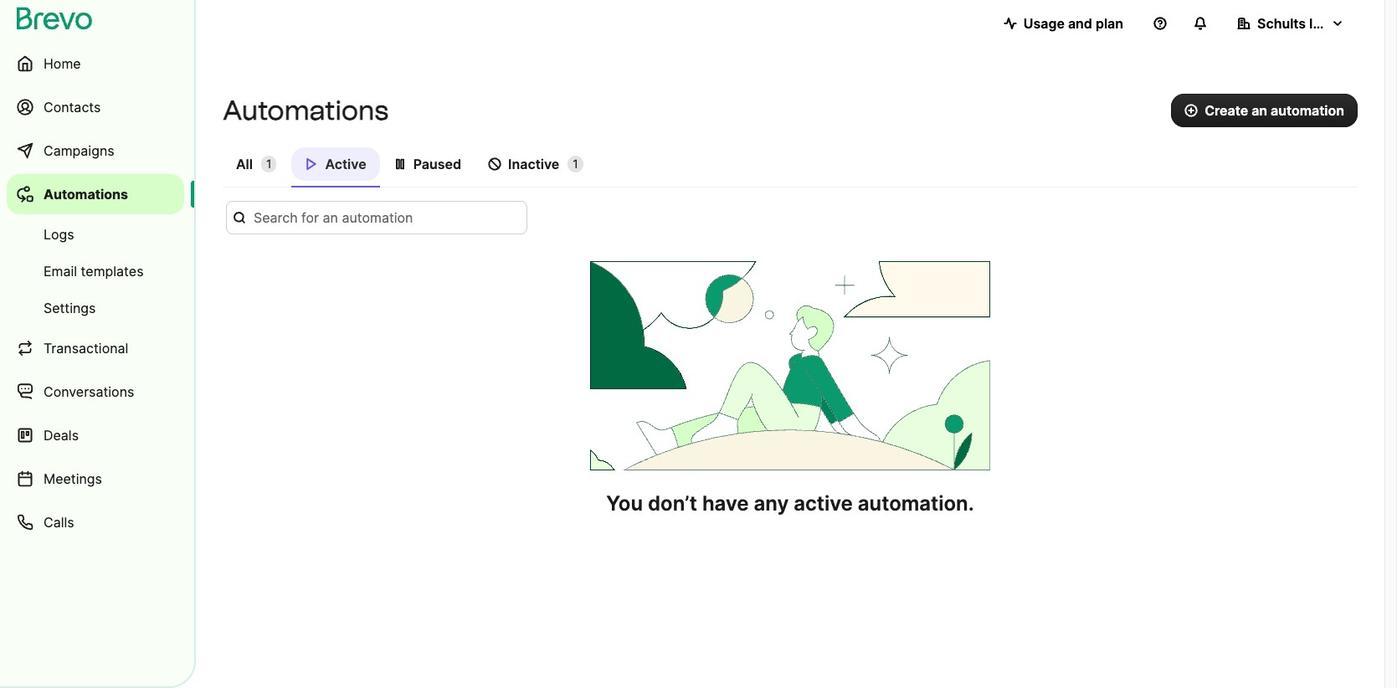 Task type: vqa. For each thing, say whether or not it's contained in the screenshot.
"CREATE AN AUTOMATION" button
yes



Task type: describe. For each thing, give the bounding box(es) containing it.
workflow-list-search-input search field
[[226, 201, 528, 235]]

logs link
[[7, 218, 184, 251]]

calls link
[[7, 503, 184, 543]]

active link
[[292, 147, 380, 188]]

email templates link
[[7, 255, 184, 288]]

active
[[325, 156, 367, 173]]

settings
[[44, 300, 96, 317]]

and
[[1069, 15, 1093, 32]]

have
[[703, 492, 749, 516]]

paused link
[[380, 147, 475, 186]]

contacts
[[44, 99, 101, 116]]

all
[[236, 156, 253, 173]]

0 horizontal spatial automations
[[44, 186, 128, 203]]

you
[[607, 492, 643, 516]]

dxrbf image for paused
[[393, 157, 407, 171]]

usage
[[1024, 15, 1065, 32]]

templates
[[81, 263, 144, 280]]

home
[[44, 55, 81, 72]]

conversations link
[[7, 372, 184, 412]]

don't
[[648, 492, 698, 516]]

dxrbf image for active
[[305, 157, 319, 171]]

create an automation
[[1205, 102, 1345, 119]]

any
[[754, 492, 789, 516]]



Task type: locate. For each thing, give the bounding box(es) containing it.
an
[[1252, 102, 1268, 119]]

0 horizontal spatial 1
[[266, 157, 272, 171]]

settings link
[[7, 291, 184, 325]]

active
[[794, 492, 853, 516]]

email templates
[[44, 263, 144, 280]]

1 right inactive
[[573, 157, 579, 171]]

automations up logs link
[[44, 186, 128, 203]]

automation.
[[858, 492, 975, 516]]

meetings
[[44, 471, 102, 487]]

1
[[266, 157, 272, 171], [573, 157, 579, 171]]

1 1 from the left
[[266, 157, 272, 171]]

schults
[[1258, 15, 1307, 32]]

automations
[[223, 95, 389, 126], [44, 186, 128, 203]]

0 vertical spatial automations
[[223, 95, 389, 126]]

meetings link
[[7, 459, 184, 499]]

create an automation button
[[1172, 94, 1359, 127]]

dxrbf image
[[488, 157, 502, 171]]

you don't have any active automation. tab panel
[[223, 201, 1359, 518]]

transactional
[[44, 340, 128, 357]]

tab list containing all
[[223, 147, 1359, 188]]

1 right all
[[266, 157, 272, 171]]

transactional link
[[7, 328, 184, 369]]

dxrbf image
[[305, 157, 319, 171], [393, 157, 407, 171]]

dxrbf image inside active link
[[305, 157, 319, 171]]

inactive
[[508, 156, 560, 173]]

tab list
[[223, 147, 1359, 188]]

dxrbf image inside 'paused' link
[[393, 157, 407, 171]]

automations up active link on the top of page
[[223, 95, 389, 126]]

you don't have any active automation.
[[607, 492, 975, 516]]

plan
[[1096, 15, 1124, 32]]

email
[[44, 263, 77, 280]]

schults inc button
[[1225, 7, 1359, 40]]

campaigns link
[[7, 131, 184, 171]]

home link
[[7, 44, 184, 84]]

0 horizontal spatial dxrbf image
[[305, 157, 319, 171]]

automation
[[1272, 102, 1345, 119]]

logs
[[44, 226, 74, 243]]

contacts link
[[7, 87, 184, 127]]

1 vertical spatial automations
[[44, 186, 128, 203]]

1 horizontal spatial automations
[[223, 95, 389, 126]]

dxrbf image left paused on the left top
[[393, 157, 407, 171]]

dxrbf image left active
[[305, 157, 319, 171]]

paused
[[413, 156, 462, 173]]

2 1 from the left
[[573, 157, 579, 171]]

deals
[[44, 427, 79, 444]]

2 dxrbf image from the left
[[393, 157, 407, 171]]

create
[[1205, 102, 1249, 119]]

usage and plan button
[[991, 7, 1137, 40]]

usage and plan
[[1024, 15, 1124, 32]]

deals link
[[7, 415, 184, 456]]

1 dxrbf image from the left
[[305, 157, 319, 171]]

automations link
[[7, 174, 184, 214]]

conversations
[[44, 384, 134, 400]]

campaigns
[[44, 142, 114, 159]]

inc
[[1310, 15, 1330, 32]]

1 horizontal spatial dxrbf image
[[393, 157, 407, 171]]

schults inc
[[1258, 15, 1330, 32]]

calls
[[44, 514, 74, 531]]

1 horizontal spatial 1
[[573, 157, 579, 171]]



